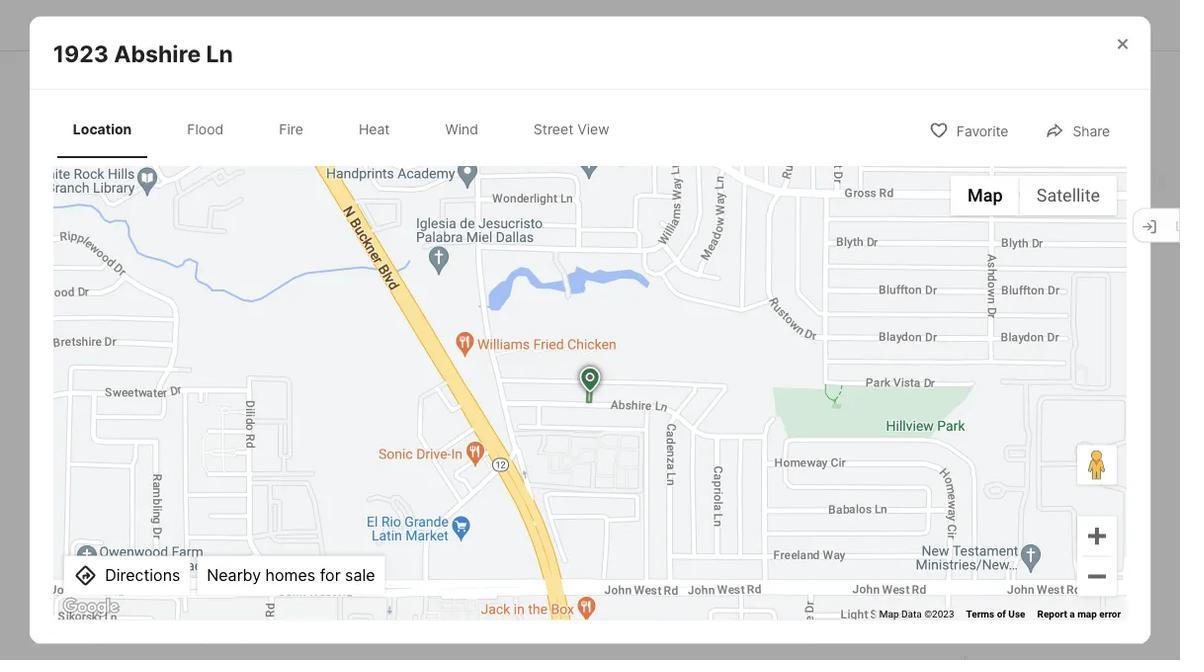 Task type: locate. For each thing, give the bounding box(es) containing it.
was
[[190, 479, 221, 499]]

pm right 8:00 at the left of page
[[338, 520, 362, 539]]

favorite inside '1923 abshire ln' dialog
[[957, 123, 1009, 139]]

price drop list price was lowered by $5k. tour it before it's gone!
[[118, 452, 523, 499]]

1 horizontal spatial street
[[534, 121, 573, 138]]

0 horizontal spatial street
[[121, 189, 162, 206]]

1 vertical spatial favorite button
[[912, 110, 1025, 150]]

1 • from the left
[[189, 519, 198, 538]]

2 pm from the left
[[246, 520, 270, 539]]

sunday
[[1039, 302, 1087, 316]]

1923 inside dialog
[[53, 40, 109, 68]]

1923 abshire ln element
[[53, 17, 257, 69]]

this
[[898, 257, 941, 285], [134, 621, 176, 648]]

1 horizontal spatial 1923 abshire ln, dallas, tx 75228 image
[[594, 0, 853, 233]]

1923 abshire ln, dallas, tx 75228 image
[[60, 0, 586, 233], [594, 0, 853, 233], [861, 0, 1120, 233]]

0 horizontal spatial favorite button
[[793, 4, 907, 45]]

0 horizontal spatial •
[[189, 519, 198, 538]]

22 photos button
[[976, 178, 1104, 217]]

0 horizontal spatial tour
[[350, 479, 384, 499]]

tour up friday
[[847, 257, 893, 285]]

tour left via
[[995, 421, 1020, 435]]

1 vertical spatial tab list
[[53, 102, 645, 158]]

2 horizontal spatial 1923 abshire ln, dallas, tx 75228 image
[[861, 0, 1120, 233]]

tab list
[[60, 0, 710, 50], [53, 102, 645, 158]]

oct inside sunday 29 oct
[[1050, 355, 1076, 370]]

oct for 28
[[952, 355, 978, 370]]

menu bar containing map
[[951, 176, 1117, 216]]

pm
[[155, 520, 179, 539], [246, 520, 270, 539], [338, 520, 362, 539]]

map for map
[[968, 186, 1003, 206]]

1 horizontal spatial home
[[946, 257, 1008, 285]]

1 vertical spatial street view
[[121, 189, 198, 206]]

0 horizontal spatial home
[[181, 621, 244, 648]]

abshire inside dialog
[[114, 40, 201, 68]]

0 vertical spatial 1923
[[53, 40, 109, 68]]

sq
[[508, 372, 528, 391]]

favorite
[[838, 17, 890, 34], [957, 123, 1009, 139]]

0 vertical spatial share
[[1066, 17, 1103, 34]]

price
[[149, 479, 186, 499]]

tx
[[248, 296, 268, 315]]

map inside the map popup button
[[968, 186, 1003, 206]]

0 horizontal spatial pm
[[155, 520, 179, 539]]

tour
[[847, 257, 893, 285], [987, 483, 1019, 503]]

oct inside saturday 28 oct
[[952, 355, 978, 370]]

schedule tour button
[[810, 469, 1120, 517]]

video
[[1043, 421, 1073, 435]]

share
[[1066, 17, 1103, 34], [1073, 123, 1110, 139]]

friday
[[847, 302, 888, 316]]

price
[[118, 452, 157, 471]]

0 vertical spatial favorite
[[838, 17, 890, 34]]

terms of use
[[966, 608, 1025, 620]]

active link
[[158, 259, 207, 276]]

by
[[289, 479, 307, 499]]

1923 down for
[[60, 296, 99, 315]]

home down nearby
[[181, 621, 244, 648]]

pm right 7:00
[[246, 520, 270, 539]]

share button right "out"
[[1021, 4, 1120, 45]]

0 vertical spatial favorite button
[[793, 4, 907, 45]]

1923 down feed link
[[53, 40, 109, 68]]

2 horizontal spatial •
[[371, 519, 380, 538]]

1 vertical spatial map
[[879, 608, 899, 620]]

1923 for 1923 abshire ln
[[53, 40, 109, 68]]

1 horizontal spatial view
[[577, 121, 609, 138]]

schedule
[[912, 483, 983, 503]]

0 horizontal spatial street view
[[121, 189, 198, 206]]

1 horizontal spatial map
[[968, 186, 1003, 206]]

tour for tour in person
[[852, 421, 878, 435]]

1,536 sq ft
[[508, 341, 570, 391]]

ln down active
[[167, 296, 185, 315]]

next image
[[1096, 320, 1128, 352]]

abshire down 'feed'
[[114, 40, 201, 68]]

1 vertical spatial 1923
[[60, 296, 99, 315]]

2 horizontal spatial tour
[[995, 421, 1020, 435]]

map left 'data'
[[879, 608, 899, 620]]

1 horizontal spatial pm
[[246, 520, 270, 539]]

tour inside button
[[987, 483, 1019, 503]]

0 vertical spatial tour
[[847, 257, 893, 285]]

1 horizontal spatial street view
[[534, 121, 609, 138]]

2 1923 abshire ln, dallas, tx 75228 image from the left
[[594, 0, 853, 233]]

start an offer button
[[810, 580, 1120, 628]]

street up for sale - active
[[121, 189, 162, 206]]

details
[[372, 18, 415, 35]]

3 pm from the left
[[338, 520, 362, 539]]

tab list containing feed
[[60, 0, 710, 50]]

1 horizontal spatial tour
[[987, 483, 1019, 503]]

• left 8:00 at the left of page
[[279, 519, 288, 538]]

go tour this home
[[810, 257, 1008, 285]]

this up saturday
[[898, 257, 941, 285]]

1 horizontal spatial favorite button
[[912, 110, 1025, 150]]

1 vertical spatial view
[[165, 189, 198, 206]]

tour left in in the bottom right of the page
[[852, 421, 878, 435]]

1 horizontal spatial favorite
[[957, 123, 1009, 139]]

ft
[[533, 372, 548, 391]]

oct for 29
[[1050, 355, 1076, 370]]

more times link
[[390, 520, 476, 539]]

dallas
[[194, 296, 239, 315]]

tour in person option
[[810, 402, 954, 454]]

1 horizontal spatial •
[[279, 519, 288, 538]]

0 vertical spatial abshire
[[114, 40, 201, 68]]

1 vertical spatial share
[[1073, 123, 1110, 139]]

1 vertical spatial tour
[[987, 483, 1019, 503]]

home up saturday
[[946, 257, 1008, 285]]

0 vertical spatial ln
[[206, 40, 233, 68]]

1 vertical spatial abshire
[[103, 296, 163, 315]]

share button up satellite
[[1028, 110, 1127, 150]]

overview
[[201, 18, 266, 35]]

lowered
[[225, 479, 284, 499]]

0 horizontal spatial map
[[879, 608, 899, 620]]

ln for 1923 abshire ln
[[206, 40, 233, 68]]

baths link
[[414, 371, 457, 391]]

sale
[[109, 259, 144, 276]]

1 horizontal spatial this
[[898, 257, 941, 285]]

street right 'wind'
[[534, 121, 573, 138]]

1 vertical spatial favorite
[[957, 123, 1009, 139]]

abshire down the sale
[[103, 296, 163, 315]]

this right about
[[134, 621, 176, 648]]

1 horizontal spatial ln
[[206, 40, 233, 68]]

0 vertical spatial tab list
[[60, 0, 710, 50]]

street
[[534, 121, 573, 138], [121, 189, 162, 206]]

ln inside dialog
[[206, 40, 233, 68]]

chat
[[1077, 421, 1101, 435]]

x-
[[959, 17, 973, 34]]

offer
[[979, 594, 1016, 613]]

ln down overview
[[206, 40, 233, 68]]

menu bar
[[951, 176, 1117, 216]]

for
[[320, 566, 341, 585]]

oct inside the friday 27 oct
[[855, 355, 880, 370]]

0 vertical spatial map
[[968, 186, 1003, 206]]

0 vertical spatial street view
[[534, 121, 609, 138]]

3 oct from the left
[[1050, 355, 1076, 370]]

oct down the 27
[[855, 355, 880, 370]]

1923 abshire ln dallas , tx 75228
[[60, 296, 320, 315]]

today: 6:00 pm • 7:00 pm • 8:00 pm • more times
[[60, 519, 476, 539]]

• left 7:00
[[189, 519, 198, 538]]

1923 for 1923 abshire ln dallas , tx 75228
[[60, 296, 99, 315]]

fire
[[279, 121, 303, 138]]

favorite for x-out
[[838, 17, 890, 34]]

2 oct from the left
[[952, 355, 978, 370]]

0 horizontal spatial tour
[[847, 257, 893, 285]]

sale
[[345, 566, 375, 585]]

1 vertical spatial ln
[[167, 296, 185, 315]]

1 oct from the left
[[855, 355, 880, 370]]

list box containing tour in person
[[810, 402, 1120, 454]]

None button
[[822, 289, 912, 382], [920, 290, 1010, 382], [1018, 290, 1108, 382], [822, 289, 912, 382], [920, 290, 1010, 382], [1018, 290, 1108, 382]]

terms of use link
[[966, 608, 1025, 620]]

0 horizontal spatial ln
[[167, 296, 185, 315]]

oct down the 29
[[1050, 355, 1076, 370]]

0 horizontal spatial favorite
[[838, 17, 890, 34]]

0 vertical spatial view
[[577, 121, 609, 138]]

property
[[311, 18, 368, 35]]

tour right schedule
[[987, 483, 1019, 503]]

0 horizontal spatial 1923 abshire ln, dallas, tx 75228 image
[[60, 0, 586, 233]]

$1,650
[[89, 373, 132, 390]]

before
[[402, 479, 451, 499]]

2 horizontal spatial oct
[[1050, 355, 1076, 370]]

• left "more"
[[371, 519, 380, 538]]

street view inside button
[[121, 189, 198, 206]]

1 vertical spatial this
[[134, 621, 176, 648]]

0 horizontal spatial view
[[165, 189, 198, 206]]

report a map error
[[1037, 608, 1121, 620]]

$5k.
[[311, 479, 346, 499]]

est.
[[60, 373, 85, 390]]

1 vertical spatial street
[[121, 189, 162, 206]]

schools tab
[[597, 3, 694, 50]]

0 vertical spatial street
[[534, 121, 573, 138]]

property details
[[311, 18, 415, 35]]

8:00
[[298, 520, 334, 539]]

•
[[189, 519, 198, 538], [279, 519, 288, 538], [371, 519, 380, 538]]

ln
[[206, 40, 233, 68], [167, 296, 185, 315]]

map left 22
[[968, 186, 1003, 206]]

pm right 6:00
[[155, 520, 179, 539]]

3 • from the left
[[371, 519, 380, 538]]

homes
[[265, 566, 315, 585]]

tab list containing location
[[53, 102, 645, 158]]

tour left the it
[[350, 479, 384, 499]]

list box
[[810, 402, 1120, 454]]

tab list inside '1923 abshire ln' dialog
[[53, 102, 645, 158]]

ln for 1923 abshire ln dallas , tx 75228
[[167, 296, 185, 315]]

0 vertical spatial home
[[946, 257, 1008, 285]]

sale & tax history tab
[[438, 3, 597, 50]]

0 horizontal spatial oct
[[855, 355, 880, 370]]

oct down 28
[[952, 355, 978, 370]]

22
[[1020, 189, 1037, 206]]

1 horizontal spatial oct
[[952, 355, 978, 370]]

1 1923 abshire ln, dallas, tx 75228 image from the left
[[60, 0, 586, 233]]

2 horizontal spatial pm
[[338, 520, 362, 539]]

street view
[[534, 121, 609, 138], [121, 189, 198, 206]]

menu bar inside '1923 abshire ln' dialog
[[951, 176, 1117, 216]]

1 horizontal spatial tour
[[852, 421, 878, 435]]



Task type: describe. For each thing, give the bounding box(es) containing it.
1 vertical spatial share button
[[1028, 110, 1127, 150]]

directions button
[[64, 556, 190, 595]]

27
[[850, 318, 885, 353]]

view inside tab
[[577, 121, 609, 138]]

sunday 29 oct
[[1039, 302, 1087, 370]]

favorite button for share
[[912, 110, 1025, 150]]

2
[[414, 341, 429, 369]]

more
[[390, 520, 429, 539]]

nearby homes for sale
[[207, 566, 375, 585]]

satellite button
[[1020, 176, 1117, 216]]

of
[[997, 608, 1006, 620]]

0 vertical spatial this
[[898, 257, 941, 285]]

29
[[1044, 318, 1081, 353]]

report a map error link
[[1037, 608, 1121, 620]]

directions
[[105, 566, 180, 585]]

times
[[433, 520, 476, 539]]

get
[[162, 373, 186, 390]]

2 • from the left
[[279, 519, 288, 538]]

x-out button
[[915, 4, 1013, 45]]

wind tab
[[429, 105, 494, 154]]

or
[[954, 543, 976, 562]]

$199,500 est. $1,650 /mo get pre-approved
[[60, 341, 282, 390]]

7:00
[[207, 520, 242, 539]]

error
[[1099, 608, 1121, 620]]

tab list for share
[[53, 102, 645, 158]]

/mo
[[132, 373, 158, 390]]

start
[[915, 594, 953, 613]]

tour in person
[[852, 421, 935, 435]]

saturday
[[934, 302, 996, 316]]

list
[[118, 479, 144, 499]]

tour for go
[[847, 257, 893, 285]]

street inside tab
[[534, 121, 573, 138]]

map region
[[0, 153, 1180, 659]]

8:00 pm button
[[297, 517, 363, 543]]

2 baths
[[414, 341, 457, 391]]

get pre-approved link
[[162, 373, 282, 390]]

gone!
[[481, 479, 523, 499]]

1 vertical spatial home
[[181, 621, 244, 648]]

x-out
[[959, 17, 997, 34]]

view inside button
[[165, 189, 198, 206]]

friday 27 oct
[[847, 302, 888, 370]]

map for map data ©2023
[[879, 608, 899, 620]]

active
[[158, 259, 207, 276]]

feed
[[123, 18, 155, 35]]

history
[[529, 18, 574, 35]]

7:00 pm button
[[206, 517, 271, 543]]

heat tab
[[343, 105, 406, 154]]

location
[[73, 121, 132, 138]]

map data ©2023
[[879, 608, 954, 620]]

share inside '1923 abshire ln' dialog
[[1073, 123, 1110, 139]]

start an offer
[[915, 594, 1016, 613]]

about
[[60, 621, 129, 648]]

heat
[[359, 121, 390, 138]]

1 pm from the left
[[155, 520, 179, 539]]

nearby homes for sale button
[[197, 556, 385, 595]]

map button
[[951, 176, 1020, 216]]

3 1923 abshire ln, dallas, tx 75228 image from the left
[[861, 0, 1120, 233]]

data
[[901, 608, 922, 620]]

for
[[78, 259, 106, 276]]

sale & tax history
[[460, 18, 574, 35]]

it
[[388, 479, 398, 499]]

terms
[[966, 608, 994, 620]]

6:00 pm button
[[114, 517, 180, 543]]

abshire for 1923 abshire ln
[[114, 40, 201, 68]]

0 vertical spatial share button
[[1021, 4, 1120, 45]]

for sale - active
[[78, 259, 207, 276]]

street view button
[[76, 178, 215, 217]]

map
[[1077, 608, 1097, 620]]

1923 abshire ln dialog
[[0, 17, 1180, 659]]

tour via video chat option
[[954, 402, 1120, 454]]

today:
[[60, 519, 110, 538]]

abshire for 1923 abshire ln dallas , tx 75228
[[103, 296, 163, 315]]

map entry image
[[648, 257, 780, 388]]

6:00
[[115, 520, 152, 539]]

go
[[810, 257, 842, 285]]

drop
[[161, 452, 197, 471]]

&
[[492, 18, 501, 35]]

street view inside tab
[[534, 121, 609, 138]]

tour for tour via video chat
[[995, 421, 1020, 435]]

1923 abshire ln
[[53, 40, 233, 68]]

street view tab
[[518, 105, 625, 154]]

$199,500
[[60, 341, 168, 369]]

report
[[1037, 608, 1067, 620]]

google image
[[58, 594, 123, 620]]

tour inside price drop list price was lowered by $5k. tour it before it's gone!
[[350, 479, 384, 499]]

22 photos
[[1020, 189, 1087, 206]]

75228
[[273, 296, 320, 315]]

flood
[[187, 121, 224, 138]]

tour via video chat
[[995, 421, 1101, 435]]

favorite button for x-out
[[793, 4, 907, 45]]

pre-
[[189, 373, 218, 390]]

oct for 27
[[855, 355, 880, 370]]

location tab
[[57, 105, 148, 154]]

it's
[[455, 479, 476, 499]]

fire tab
[[263, 105, 319, 154]]

photos
[[1040, 189, 1087, 206]]

0 horizontal spatial this
[[134, 621, 176, 648]]

tour for schedule
[[987, 483, 1019, 503]]

property details tab
[[288, 3, 438, 50]]

tab list for x-out
[[60, 0, 710, 50]]

tax
[[505, 18, 525, 35]]

via
[[1023, 421, 1039, 435]]

flood tab
[[171, 105, 239, 154]]

feed link
[[83, 15, 155, 39]]

an
[[956, 594, 975, 613]]

a
[[1070, 608, 1075, 620]]

baths
[[414, 371, 457, 391]]

favorite for share
[[957, 123, 1009, 139]]

,
[[239, 296, 244, 315]]

street inside button
[[121, 189, 162, 206]]

nearby
[[207, 566, 261, 585]]

schools
[[620, 18, 671, 35]]

overview tab
[[178, 3, 288, 50]]

person
[[894, 421, 935, 435]]

out
[[973, 17, 997, 34]]



Task type: vqa. For each thing, say whether or not it's contained in the screenshot.
top "Map"
yes



